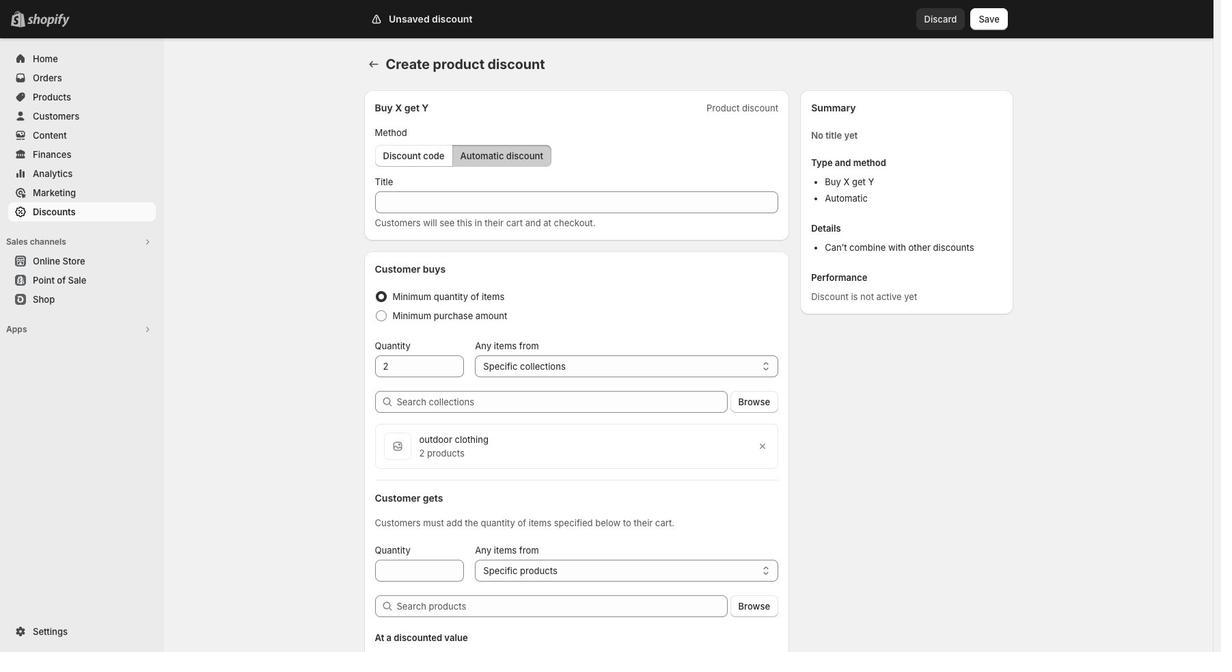 Task type: describe. For each thing, give the bounding box(es) containing it.
Search products text field
[[397, 595, 728, 617]]

Search collections text field
[[397, 391, 728, 413]]



Task type: locate. For each thing, give the bounding box(es) containing it.
None text field
[[375, 191, 779, 213]]

shopify image
[[27, 14, 70, 27]]

None text field
[[375, 355, 464, 377], [375, 560, 464, 582], [375, 355, 464, 377], [375, 560, 464, 582]]



Task type: vqa. For each thing, say whether or not it's contained in the screenshot.
text box
yes



